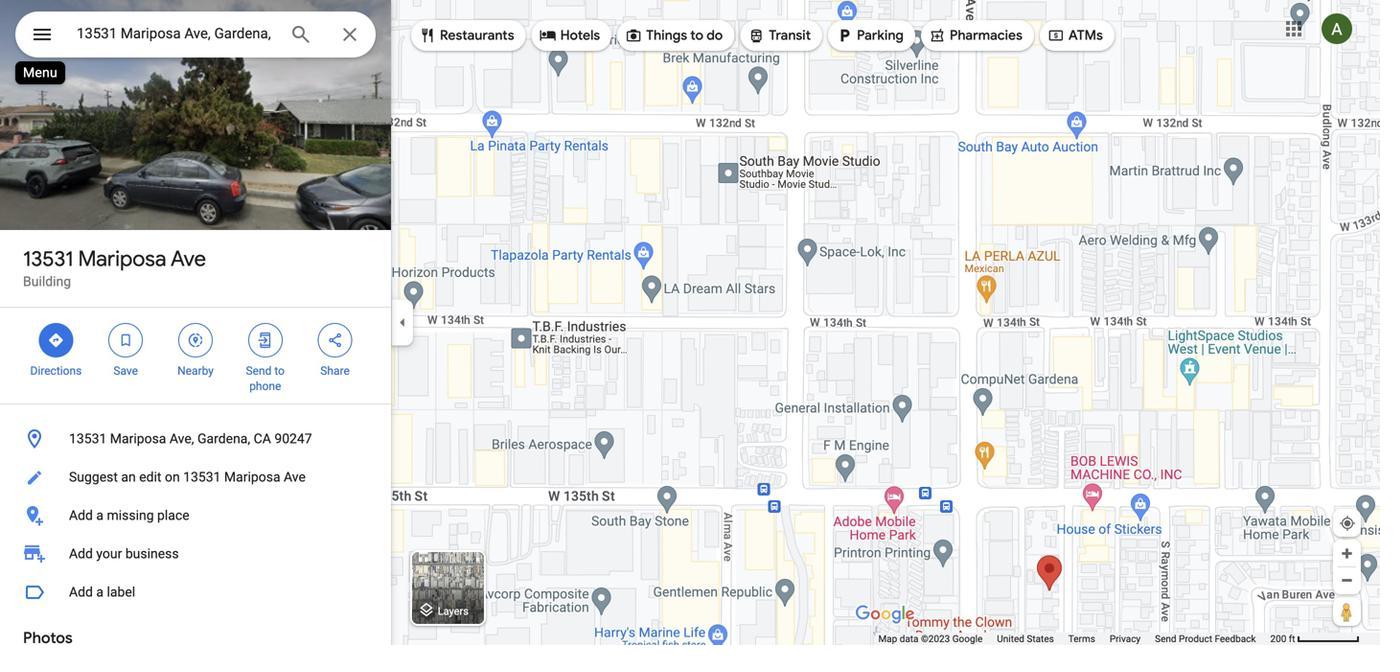 Task type: vqa. For each thing, say whether or not it's contained in the screenshot.
Search Labs image
no



Task type: describe. For each thing, give the bounding box(es) containing it.
hotels
[[560, 27, 600, 44]]

missing
[[107, 507, 154, 523]]

ave inside "13531 mariposa ave building"
[[171, 245, 206, 272]]

13531 inside button
[[183, 469, 221, 485]]

to inside the  things to do
[[690, 27, 703, 44]]

actions for 13531 mariposa ave region
[[0, 308, 391, 403]]

share
[[320, 364, 350, 378]]


[[187, 330, 204, 351]]

send product feedback button
[[1155, 633, 1256, 645]]

product
[[1179, 633, 1212, 645]]

 parking
[[836, 25, 904, 46]]

suggest an edit on 13531 mariposa ave button
[[0, 458, 391, 496]]

gardena,
[[197, 431, 250, 447]]

states
[[1027, 633, 1054, 645]]

13531 for ave
[[23, 245, 73, 272]]

 restaurants
[[419, 25, 514, 46]]

 atms
[[1047, 25, 1103, 46]]

add a label
[[69, 584, 135, 600]]

pharmacies
[[950, 27, 1023, 44]]

 things to do
[[625, 25, 723, 46]]

ave,
[[170, 431, 194, 447]]


[[1047, 25, 1065, 46]]

edit
[[139, 469, 161, 485]]

things
[[646, 27, 687, 44]]

add a missing place
[[69, 507, 189, 523]]

data
[[900, 633, 919, 645]]

send for send to phone
[[246, 364, 272, 378]]

none field inside "13531 mariposa ave, gardena, ca 90247" field
[[77, 22, 274, 45]]

privacy
[[1110, 633, 1141, 645]]

show street view coverage image
[[1333, 597, 1361, 626]]

on
[[165, 469, 180, 485]]

zoom in image
[[1340, 546, 1354, 561]]

atms
[[1069, 27, 1103, 44]]

restaurants
[[440, 27, 514, 44]]

phone
[[249, 380, 281, 393]]

zoom out image
[[1340, 573, 1354, 588]]

map
[[878, 633, 897, 645]]

united
[[997, 633, 1024, 645]]

an
[[121, 469, 136, 485]]

footer inside google maps element
[[878, 633, 1270, 645]]

building
[[23, 274, 71, 289]]

200 ft
[[1270, 633, 1295, 645]]

google account: angela cha  
(angela.cha@adept.ai) image
[[1322, 14, 1352, 44]]

add your business link
[[0, 535, 391, 573]]


[[748, 25, 765, 46]]

 search field
[[15, 12, 376, 61]]

suggest an edit on 13531 mariposa ave
[[69, 469, 306, 485]]

transit
[[769, 27, 811, 44]]

a for label
[[96, 584, 104, 600]]

mariposa inside button
[[224, 469, 280, 485]]


[[419, 25, 436, 46]]

united states button
[[997, 633, 1054, 645]]

mariposa for ave
[[78, 245, 166, 272]]

your
[[96, 546, 122, 562]]

nearby
[[177, 364, 214, 378]]

collapse side panel image
[[392, 312, 413, 333]]

directions
[[30, 364, 82, 378]]

show your location image
[[1339, 515, 1356, 532]]

privacy button
[[1110, 633, 1141, 645]]

to inside send to phone
[[274, 364, 285, 378]]

google maps element
[[0, 0, 1380, 645]]

 transit
[[748, 25, 811, 46]]



Task type: locate. For each thing, give the bounding box(es) containing it.
suggest
[[69, 469, 118, 485]]

send inside send to phone
[[246, 364, 272, 378]]

0 vertical spatial send
[[246, 364, 272, 378]]

send left product
[[1155, 633, 1176, 645]]

add a label button
[[0, 573, 391, 611]]

13531 Mariposa Ave, Gardena, CA 90247 field
[[15, 12, 376, 58]]

send for send product feedback
[[1155, 633, 1176, 645]]

terms button
[[1068, 633, 1095, 645]]

13531 right on
[[183, 469, 221, 485]]

0 vertical spatial ave
[[171, 245, 206, 272]]


[[31, 21, 54, 48]]

None field
[[77, 22, 274, 45]]


[[929, 25, 946, 46]]

3 add from the top
[[69, 584, 93, 600]]

business
[[125, 546, 179, 562]]

1 horizontal spatial send
[[1155, 633, 1176, 645]]

place
[[157, 507, 189, 523]]

1 vertical spatial add
[[69, 546, 93, 562]]

label
[[107, 584, 135, 600]]

13531 inside "button"
[[69, 431, 107, 447]]

send to phone
[[246, 364, 285, 393]]

parking
[[857, 27, 904, 44]]

1 vertical spatial ave
[[284, 469, 306, 485]]

footer
[[878, 633, 1270, 645]]

add for add a missing place
[[69, 507, 93, 523]]


[[326, 330, 344, 351]]

0 horizontal spatial ave
[[171, 245, 206, 272]]

a
[[96, 507, 104, 523], [96, 584, 104, 600]]

1 add from the top
[[69, 507, 93, 523]]

save
[[113, 364, 138, 378]]

mariposa up an
[[110, 431, 166, 447]]

1 horizontal spatial ave
[[284, 469, 306, 485]]

add your business
[[69, 546, 179, 562]]

 pharmacies
[[929, 25, 1023, 46]]

mariposa down ca
[[224, 469, 280, 485]]

terms
[[1068, 633, 1095, 645]]

0 vertical spatial a
[[96, 507, 104, 523]]

a for missing
[[96, 507, 104, 523]]

united states
[[997, 633, 1054, 645]]

to left do
[[690, 27, 703, 44]]

13531 up suggest
[[69, 431, 107, 447]]

add a missing place button
[[0, 496, 391, 535]]

ave
[[171, 245, 206, 272], [284, 469, 306, 485]]

send up phone
[[246, 364, 272, 378]]

1 horizontal spatial to
[[690, 27, 703, 44]]

0 vertical spatial add
[[69, 507, 93, 523]]

0 horizontal spatial to
[[274, 364, 285, 378]]


[[625, 25, 642, 46]]

13531 mariposa ave, gardena, ca 90247 button
[[0, 420, 391, 458]]

0 vertical spatial 13531
[[23, 245, 73, 272]]

1 vertical spatial mariposa
[[110, 431, 166, 447]]

2 vertical spatial add
[[69, 584, 93, 600]]

send product feedback
[[1155, 633, 1256, 645]]

0 vertical spatial to
[[690, 27, 703, 44]]

2 vertical spatial mariposa
[[224, 469, 280, 485]]


[[117, 330, 134, 351]]

add
[[69, 507, 93, 523], [69, 546, 93, 562], [69, 584, 93, 600]]

map data ©2023 google
[[878, 633, 983, 645]]

13531
[[23, 245, 73, 272], [69, 431, 107, 447], [183, 469, 221, 485]]

mariposa
[[78, 245, 166, 272], [110, 431, 166, 447], [224, 469, 280, 485]]

200 ft button
[[1270, 633, 1360, 645]]

 button
[[15, 12, 69, 61]]

1 vertical spatial to
[[274, 364, 285, 378]]

to
[[690, 27, 703, 44], [274, 364, 285, 378]]

ca
[[254, 431, 271, 447]]

add down suggest
[[69, 507, 93, 523]]

mariposa for ave,
[[110, 431, 166, 447]]

a left missing
[[96, 507, 104, 523]]

do
[[707, 27, 723, 44]]

2 add from the top
[[69, 546, 93, 562]]

google
[[952, 633, 983, 645]]

2 a from the top
[[96, 584, 104, 600]]

90247
[[274, 431, 312, 447]]

13531 up building
[[23, 245, 73, 272]]

send inside button
[[1155, 633, 1176, 645]]

0 horizontal spatial send
[[246, 364, 272, 378]]

ave down 90247
[[284, 469, 306, 485]]

a left label
[[96, 584, 104, 600]]

13531 mariposa ave building
[[23, 245, 206, 289]]

13531 mariposa ave, gardena, ca 90247
[[69, 431, 312, 447]]

add for add a label
[[69, 584, 93, 600]]

mariposa up ""
[[78, 245, 166, 272]]

200
[[1270, 633, 1286, 645]]

footer containing map data ©2023 google
[[878, 633, 1270, 645]]

feedback
[[1215, 633, 1256, 645]]

 hotels
[[539, 25, 600, 46]]

13531 mariposa ave main content
[[0, 0, 391, 645]]

to up phone
[[274, 364, 285, 378]]

mariposa inside "13531 mariposa ave building"
[[78, 245, 166, 272]]

add left your at the left of page
[[69, 546, 93, 562]]

ave inside button
[[284, 469, 306, 485]]

1 vertical spatial 13531
[[69, 431, 107, 447]]

add left label
[[69, 584, 93, 600]]

1 a from the top
[[96, 507, 104, 523]]

1 vertical spatial a
[[96, 584, 104, 600]]

2 vertical spatial 13531
[[183, 469, 221, 485]]

mariposa inside "button"
[[110, 431, 166, 447]]

0 vertical spatial mariposa
[[78, 245, 166, 272]]


[[836, 25, 853, 46]]


[[257, 330, 274, 351]]

1 vertical spatial send
[[1155, 633, 1176, 645]]

add for add your business
[[69, 546, 93, 562]]

send
[[246, 364, 272, 378], [1155, 633, 1176, 645]]

13531 for ave,
[[69, 431, 107, 447]]

ave up 
[[171, 245, 206, 272]]

ft
[[1289, 633, 1295, 645]]

13531 inside "13531 mariposa ave building"
[[23, 245, 73, 272]]


[[539, 25, 557, 46]]


[[47, 330, 65, 351]]

©2023
[[921, 633, 950, 645]]

layers
[[438, 605, 469, 617]]



